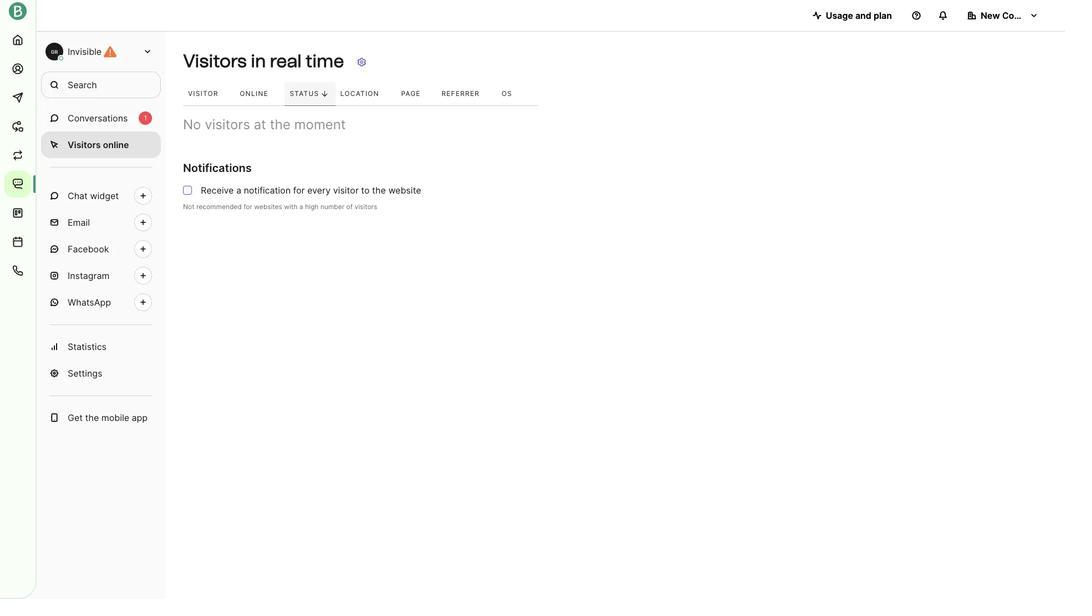 Task type: describe. For each thing, give the bounding box(es) containing it.
and
[[856, 10, 872, 21]]

email
[[68, 217, 90, 228]]

websites
[[254, 203, 282, 211]]

chat widget link
[[41, 183, 161, 209]]

location
[[341, 89, 379, 98]]

visitor
[[188, 89, 219, 98]]

receive
[[201, 185, 234, 196]]

visitors online
[[68, 139, 129, 150]]

page button
[[396, 82, 437, 106]]

in
[[251, 51, 266, 72]]

facebook
[[68, 244, 109, 255]]

0 vertical spatial a
[[236, 185, 241, 196]]

online
[[240, 89, 269, 98]]

visitors for visitors online
[[68, 139, 101, 150]]

company
[[1003, 10, 1044, 21]]

number
[[321, 203, 345, 211]]

real
[[270, 51, 302, 72]]

statistics
[[68, 341, 107, 353]]

not
[[183, 203, 195, 211]]

every
[[307, 185, 331, 196]]

chat
[[68, 190, 88, 202]]

1
[[144, 114, 147, 122]]

usage and plan button
[[804, 4, 902, 27]]

settings link
[[41, 360, 161, 387]]

get the mobile app link
[[41, 405, 161, 431]]

1 vertical spatial visitors
[[355, 203, 378, 211]]

instagram
[[68, 270, 110, 281]]

widget
[[90, 190, 119, 202]]

online button
[[235, 82, 285, 106]]

1 horizontal spatial a
[[300, 203, 303, 211]]

chat widget
[[68, 190, 119, 202]]

notifications
[[183, 162, 252, 175]]

visitor button
[[183, 82, 235, 106]]

facebook link
[[41, 236, 161, 263]]

no visitors at the moment
[[183, 117, 346, 133]]

whatsapp link
[[41, 289, 161, 316]]

status button
[[285, 82, 336, 106]]

statistics link
[[41, 334, 161, 360]]

get the mobile app
[[68, 412, 148, 424]]

moment
[[294, 117, 346, 133]]

0 horizontal spatial for
[[244, 203, 253, 211]]

usage and plan
[[826, 10, 893, 21]]

gr
[[51, 49, 58, 55]]

not recommended for websites with a high number of visitors
[[183, 203, 378, 211]]

notification
[[244, 185, 291, 196]]

referrer button
[[437, 82, 497, 106]]

os
[[502, 89, 513, 98]]

the inside "link"
[[85, 412, 99, 424]]

new company
[[981, 10, 1044, 21]]

mobile
[[101, 412, 129, 424]]

to
[[361, 185, 370, 196]]

os button
[[497, 82, 528, 106]]

conversations
[[68, 113, 128, 124]]

1 horizontal spatial the
[[270, 117, 291, 133]]

visitor
[[333, 185, 359, 196]]

receive a notification for every visitor to the website
[[201, 185, 422, 196]]

no
[[183, 117, 201, 133]]



Task type: locate. For each thing, give the bounding box(es) containing it.
for left websites
[[244, 203, 253, 211]]

high
[[305, 203, 319, 211]]

get
[[68, 412, 83, 424]]

0 vertical spatial visitors
[[183, 51, 247, 72]]

online
[[103, 139, 129, 150]]

1 vertical spatial the
[[372, 185, 386, 196]]

new
[[981, 10, 1001, 21]]

1 vertical spatial visitors
[[68, 139, 101, 150]]

referrer
[[442, 89, 480, 98]]

1 vertical spatial a
[[300, 203, 303, 211]]

0 vertical spatial visitors
[[205, 117, 250, 133]]

2 horizontal spatial the
[[372, 185, 386, 196]]

page
[[401, 89, 421, 98]]

for up the with at top left
[[293, 185, 305, 196]]

app
[[132, 412, 148, 424]]

of
[[347, 203, 353, 211]]

visitors
[[183, 51, 247, 72], [68, 139, 101, 150]]

1 vertical spatial for
[[244, 203, 253, 211]]

email link
[[41, 209, 161, 236]]

the right at
[[270, 117, 291, 133]]

the right "get"
[[85, 412, 99, 424]]

a right the with at top left
[[300, 203, 303, 211]]

1 horizontal spatial for
[[293, 185, 305, 196]]

visitors for visitors in real time
[[183, 51, 247, 72]]

the
[[270, 117, 291, 133], [372, 185, 386, 196], [85, 412, 99, 424]]

location button
[[336, 82, 396, 106]]

invisible
[[68, 46, 102, 57]]

the right to
[[372, 185, 386, 196]]

search
[[68, 79, 97, 90]]

with
[[284, 203, 298, 211]]

visitors down to
[[355, 203, 378, 211]]

for
[[293, 185, 305, 196], [244, 203, 253, 211]]

1 horizontal spatial visitors
[[183, 51, 247, 72]]

a
[[236, 185, 241, 196], [300, 203, 303, 211]]

plan
[[874, 10, 893, 21]]

settings
[[68, 368, 102, 379]]

visitors in real time
[[183, 51, 344, 72]]

new company button
[[959, 4, 1048, 27]]

visitors
[[205, 117, 250, 133], [355, 203, 378, 211]]

0 horizontal spatial the
[[85, 412, 99, 424]]

recommended
[[196, 203, 242, 211]]

0 vertical spatial the
[[270, 117, 291, 133]]

time
[[306, 51, 344, 72]]

0 horizontal spatial visitors
[[205, 117, 250, 133]]

2 vertical spatial the
[[85, 412, 99, 424]]

a right the receive
[[236, 185, 241, 196]]

website
[[389, 185, 422, 196]]

visitors inside 'link'
[[68, 139, 101, 150]]

0 horizontal spatial a
[[236, 185, 241, 196]]

visitors left at
[[205, 117, 250, 133]]

status
[[290, 89, 319, 98]]

0 horizontal spatial visitors
[[68, 139, 101, 150]]

instagram link
[[41, 263, 161, 289]]

at
[[254, 117, 266, 133]]

visitors online link
[[41, 132, 161, 158]]

search link
[[41, 72, 161, 98]]

visitors up visitor button
[[183, 51, 247, 72]]

whatsapp
[[68, 297, 111, 308]]

visitors down conversations
[[68, 139, 101, 150]]

0 vertical spatial for
[[293, 185, 305, 196]]

usage
[[826, 10, 854, 21]]

1 horizontal spatial visitors
[[355, 203, 378, 211]]



Task type: vqa. For each thing, say whether or not it's contained in the screenshot.
right conversation
no



